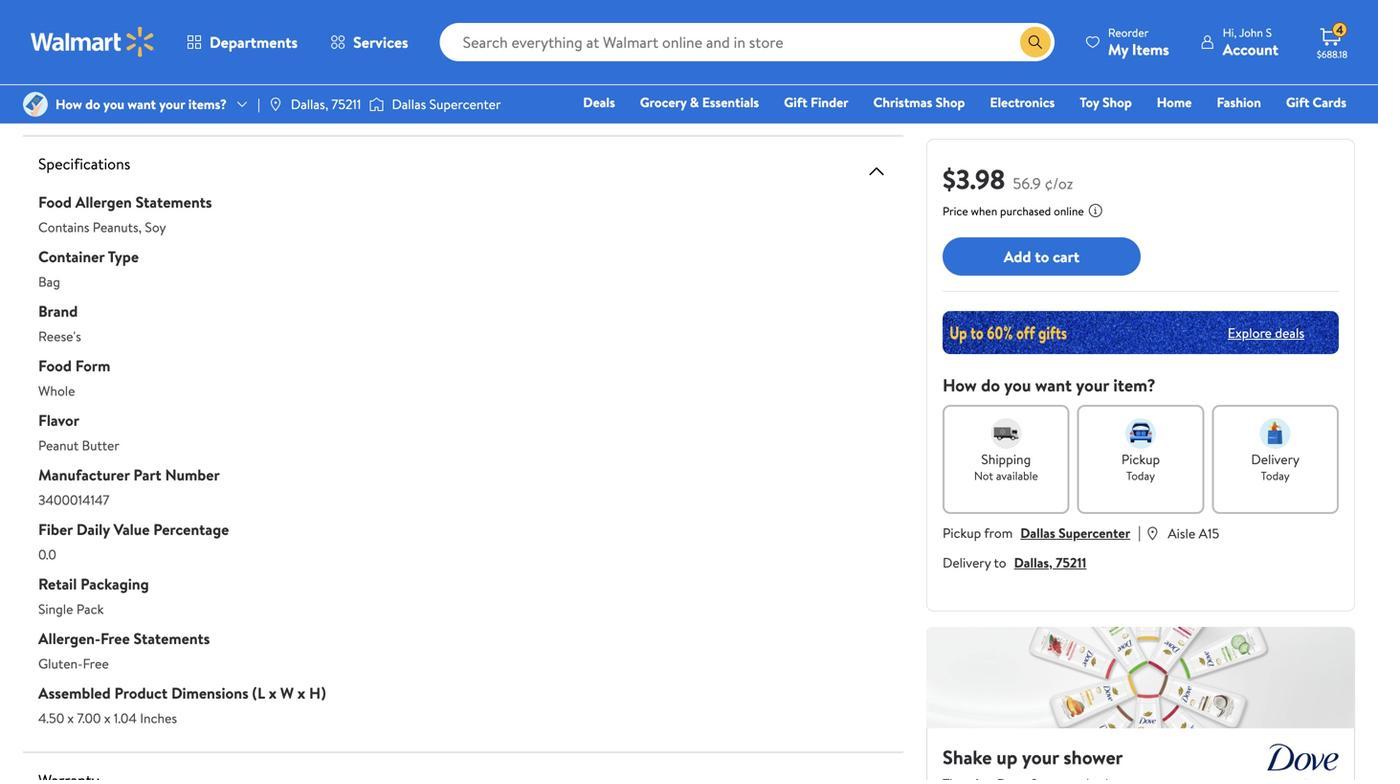 Task type: describe. For each thing, give the bounding box(es) containing it.
a15
[[1199, 524, 1220, 543]]

items?
[[188, 95, 227, 113]]

0 horizontal spatial 75211
[[332, 95, 361, 113]]

supercenter inside the pickup from dallas supercenter |
[[1059, 524, 1130, 542]]

value
[[114, 519, 150, 540]]

gift finder
[[784, 93, 849, 112]]

walmart+ link
[[1281, 119, 1355, 139]]

$3.98 56.9 ¢/oz
[[943, 160, 1073, 198]]

packaging
[[81, 573, 149, 594]]

intent image for pickup image
[[1126, 418, 1156, 449]]

1 horizontal spatial |
[[1138, 522, 1141, 543]]

registry link
[[1118, 119, 1184, 139]]

pickup today
[[1122, 450, 1160, 484]]

see more
[[424, 75, 487, 96]]

(l
[[252, 682, 265, 703]]

christmas shop link
[[865, 92, 974, 112]]

intent image for delivery image
[[1260, 418, 1291, 449]]

0 vertical spatial supercenter
[[429, 95, 501, 113]]

food allergen statements contains peanuts, soy container type bag brand reese's food form whole flavor peanut butter manufacturer part number 3400014147 fiber daily value percentage 0.0 retail packaging single pack allergen-free statements gluten-free assembled product dimensions (l x w x h) 4.50 x 7.00 x 1.04 inches
[[38, 191, 326, 727]]

grocery
[[640, 93, 687, 112]]

pickup from dallas supercenter |
[[943, 522, 1141, 543]]

whole
[[38, 381, 75, 400]]

reorder
[[1108, 24, 1149, 41]]

to for delivery
[[994, 553, 1007, 572]]

price when purchased online
[[943, 203, 1084, 219]]

1 horizontal spatial dallas,
[[1014, 553, 1053, 572]]

contains
[[38, 218, 89, 236]]

dallas, 75211 button
[[1014, 553, 1087, 572]]

assembled
[[38, 682, 111, 703]]

home
[[1157, 93, 1192, 112]]

more
[[452, 75, 487, 96]]

price
[[943, 203, 968, 219]]

online
[[1054, 203, 1084, 219]]

butter
[[82, 436, 119, 455]]

gift finder link
[[775, 92, 857, 112]]

you for how do you want your item?
[[1004, 373, 1031, 397]]

dimensions
[[171, 682, 249, 703]]

specifications
[[38, 153, 130, 174]]

from
[[984, 524, 1013, 542]]

1 vertical spatial statements
[[134, 628, 210, 649]]

number
[[165, 464, 220, 485]]

delivery for today
[[1251, 450, 1300, 469]]

 image for dallas supercenter
[[369, 95, 384, 114]]

your for items?
[[159, 95, 185, 113]]

available
[[996, 468, 1038, 484]]

reorder my items
[[1108, 24, 1169, 60]]

type
[[108, 246, 139, 267]]

toy shop
[[1080, 93, 1132, 112]]

not
[[974, 468, 994, 484]]

departments
[[210, 32, 298, 53]]

w
[[280, 682, 294, 703]]

explore deals
[[1228, 323, 1305, 342]]

fashion link
[[1208, 92, 1270, 112]]

product
[[114, 682, 168, 703]]

delivery to dallas, 75211
[[943, 553, 1087, 572]]

toy
[[1080, 93, 1099, 112]]

2 food from the top
[[38, 355, 72, 376]]

gift for finder
[[784, 93, 808, 112]]

gift cards registry
[[1126, 93, 1347, 138]]

cards
[[1313, 93, 1347, 112]]

$688.18
[[1317, 48, 1348, 61]]

deals
[[583, 93, 615, 112]]

1 vertical spatial free
[[83, 654, 109, 673]]

add to cart
[[1004, 246, 1080, 267]]

0 vertical spatial dallas
[[392, 95, 426, 113]]

form
[[75, 355, 110, 376]]

x left 1.04
[[104, 709, 111, 727]]

services
[[353, 32, 408, 53]]

services button
[[314, 19, 425, 65]]

pack
[[76, 600, 104, 618]]

x right 'w'
[[298, 682, 305, 703]]

¢/oz
[[1045, 173, 1073, 194]]

search icon image
[[1028, 34, 1043, 50]]

3400014147
[[38, 491, 109, 509]]

allergen
[[75, 191, 132, 212]]

retail
[[38, 573, 77, 594]]

add
[[1004, 246, 1031, 267]]

fashion
[[1217, 93, 1261, 112]]

grocery & essentials link
[[631, 92, 768, 112]]

peanuts,
[[93, 218, 142, 236]]

one debit link
[[1191, 119, 1273, 139]]

to for add
[[1035, 246, 1049, 267]]

walmart image
[[31, 27, 155, 57]]

do for how do you want your items?
[[85, 95, 100, 113]]

gluten-
[[38, 654, 83, 673]]

x left 7.00
[[68, 709, 74, 727]]

flavor
[[38, 410, 79, 431]]

1.04
[[114, 709, 137, 727]]

h)
[[309, 682, 326, 703]]

see
[[424, 75, 448, 96]]

item?
[[1113, 373, 1156, 397]]

christmas
[[873, 93, 933, 112]]



Task type: vqa. For each thing, say whether or not it's contained in the screenshot.


Task type: locate. For each thing, give the bounding box(es) containing it.
delivery down the from
[[943, 553, 991, 572]]

your for item?
[[1076, 373, 1109, 397]]

inches
[[140, 709, 177, 727]]

debit
[[1232, 120, 1265, 138]]

part
[[133, 464, 161, 485]]

shop inside toy shop "link"
[[1103, 93, 1132, 112]]

shipping not available
[[974, 450, 1038, 484]]

today inside the pickup today
[[1127, 468, 1155, 484]]

cart
[[1053, 246, 1080, 267]]

0 horizontal spatial do
[[85, 95, 100, 113]]

0 horizontal spatial delivery
[[943, 553, 991, 572]]

your
[[159, 95, 185, 113], [1076, 373, 1109, 397]]

gift inside gift cards registry
[[1286, 93, 1310, 112]]

how for how do you want your items?
[[56, 95, 82, 113]]

gift left finder
[[784, 93, 808, 112]]

7.00
[[77, 709, 101, 727]]

0 vertical spatial 75211
[[332, 95, 361, 113]]

0 vertical spatial dallas,
[[291, 95, 328, 113]]

delivery for to
[[943, 553, 991, 572]]

1 vertical spatial how
[[943, 373, 977, 397]]

0 vertical spatial free
[[100, 628, 130, 649]]

when
[[971, 203, 998, 219]]

1 gift from the left
[[784, 93, 808, 112]]

statements up the soy
[[136, 191, 212, 212]]

1 vertical spatial do
[[981, 373, 1000, 397]]

delivery down intent image for delivery
[[1251, 450, 1300, 469]]

grocery & essentials
[[640, 93, 759, 112]]

0 horizontal spatial today
[[1127, 468, 1155, 484]]

pickup left the from
[[943, 524, 981, 542]]

my
[[1108, 39, 1129, 60]]

0 horizontal spatial to
[[994, 553, 1007, 572]]

fiber
[[38, 519, 73, 540]]

0 vertical spatial |
[[257, 95, 260, 113]]

statements up product
[[134, 628, 210, 649]]

Search search field
[[440, 23, 1055, 61]]

Walmart Site-Wide search field
[[440, 23, 1055, 61]]

today inside delivery today
[[1261, 468, 1290, 484]]

1 vertical spatial delivery
[[943, 553, 991, 572]]

1 horizontal spatial delivery
[[1251, 450, 1300, 469]]

today down intent image for delivery
[[1261, 468, 1290, 484]]

how for how do you want your item?
[[943, 373, 977, 397]]

to left cart
[[1035, 246, 1049, 267]]

1 food from the top
[[38, 191, 72, 212]]

pickup
[[1122, 450, 1160, 469], [943, 524, 981, 542]]

christmas shop
[[873, 93, 965, 112]]

x right (l
[[269, 682, 277, 703]]

shop right toy
[[1103, 93, 1132, 112]]

 image left dallas, 75211 on the top left of page
[[268, 97, 283, 112]]

pickup for pickup today
[[1122, 450, 1160, 469]]

one
[[1200, 120, 1229, 138]]

s
[[1266, 24, 1272, 41]]

2 gift from the left
[[1286, 93, 1310, 112]]

1 vertical spatial you
[[1004, 373, 1031, 397]]

free down pack on the bottom left of the page
[[100, 628, 130, 649]]

delivery today
[[1251, 450, 1300, 484]]

0 horizontal spatial supercenter
[[429, 95, 501, 113]]

add to cart button
[[943, 237, 1141, 276]]

0 vertical spatial food
[[38, 191, 72, 212]]

1 horizontal spatial  image
[[369, 95, 384, 114]]

gift cards link
[[1278, 92, 1355, 112]]

dallas
[[392, 95, 426, 113], [1021, 524, 1056, 542]]

75211 down dallas supercenter button
[[1056, 553, 1087, 572]]

0 horizontal spatial dallas,
[[291, 95, 328, 113]]

your left item?
[[1076, 373, 1109, 397]]

legal information image
[[1088, 203, 1103, 218]]

4.50
[[38, 709, 64, 727]]

daily
[[76, 519, 110, 540]]

1 horizontal spatial do
[[981, 373, 1000, 397]]

1 horizontal spatial to
[[1035, 246, 1049, 267]]

how up not
[[943, 373, 977, 397]]

see more button
[[38, 66, 888, 104]]

supercenter
[[429, 95, 501, 113], [1059, 524, 1130, 542]]

0 horizontal spatial dallas
[[392, 95, 426, 113]]

shop for christmas shop
[[936, 93, 965, 112]]

single
[[38, 600, 73, 618]]

1 vertical spatial supercenter
[[1059, 524, 1130, 542]]

1 horizontal spatial 75211
[[1056, 553, 1087, 572]]

shop inside christmas shop link
[[936, 93, 965, 112]]

0 horizontal spatial you
[[103, 95, 124, 113]]

shop
[[936, 93, 965, 112], [1103, 93, 1132, 112]]

do up specifications at top left
[[85, 95, 100, 113]]

0 vertical spatial want
[[128, 95, 156, 113]]

to inside button
[[1035, 246, 1049, 267]]

explore deals link
[[1220, 316, 1312, 350]]

want for items?
[[128, 95, 156, 113]]

0 vertical spatial to
[[1035, 246, 1049, 267]]

today for delivery
[[1261, 468, 1290, 484]]

0 horizontal spatial want
[[128, 95, 156, 113]]

items
[[1132, 39, 1169, 60]]

gift
[[784, 93, 808, 112], [1286, 93, 1310, 112]]

4
[[1336, 22, 1344, 38]]

1 horizontal spatial today
[[1261, 468, 1290, 484]]

0 horizontal spatial how
[[56, 95, 82, 113]]

1 horizontal spatial how
[[943, 373, 977, 397]]

electronics
[[990, 93, 1055, 112]]

2 today from the left
[[1261, 468, 1290, 484]]

intent image for shipping image
[[991, 418, 1022, 449]]

want for item?
[[1035, 373, 1072, 397]]

0 vertical spatial pickup
[[1122, 450, 1160, 469]]

0 vertical spatial you
[[103, 95, 124, 113]]

pickup down the intent image for pickup
[[1122, 450, 1160, 469]]

brand
[[38, 301, 78, 322]]

you for how do you want your items?
[[103, 95, 124, 113]]

your left items?
[[159, 95, 185, 113]]

how up specifications at top left
[[56, 95, 82, 113]]

1 vertical spatial pickup
[[943, 524, 981, 542]]

dallas supercenter button
[[1021, 524, 1130, 542]]

dallas, down the pickup from dallas supercenter |
[[1014, 553, 1053, 572]]

specifications image
[[865, 160, 888, 183]]

0 vertical spatial delivery
[[1251, 450, 1300, 469]]

up to sixty percent off deals. shop now. image
[[943, 311, 1339, 354]]

dallas left the more
[[392, 95, 426, 113]]

allergen-
[[38, 628, 100, 649]]

food up "contains"
[[38, 191, 72, 212]]

food up whole
[[38, 355, 72, 376]]

statements
[[136, 191, 212, 212], [134, 628, 210, 649]]

0 vertical spatial your
[[159, 95, 185, 113]]

how
[[56, 95, 82, 113], [943, 373, 977, 397]]

do up intent image for shipping
[[981, 373, 1000, 397]]

0 vertical spatial do
[[85, 95, 100, 113]]

want left items?
[[128, 95, 156, 113]]

75211
[[332, 95, 361, 113], [1056, 553, 1087, 572]]

x
[[269, 682, 277, 703], [298, 682, 305, 703], [68, 709, 74, 727], [104, 709, 111, 727]]

purchased
[[1000, 203, 1051, 219]]

registry
[[1126, 120, 1175, 138]]

shop for toy shop
[[1103, 93, 1132, 112]]

1 horizontal spatial you
[[1004, 373, 1031, 397]]

walmart+
[[1290, 120, 1347, 138]]

today for pickup
[[1127, 468, 1155, 484]]

aisle a15
[[1168, 524, 1220, 543]]

1 today from the left
[[1127, 468, 1155, 484]]

0 horizontal spatial shop
[[936, 93, 965, 112]]

toy shop link
[[1071, 92, 1141, 112]]

manufacturer
[[38, 464, 130, 485]]

1 vertical spatial your
[[1076, 373, 1109, 397]]

0 vertical spatial statements
[[136, 191, 212, 212]]

you down walmart image in the left of the page
[[103, 95, 124, 113]]

0 horizontal spatial pickup
[[943, 524, 981, 542]]

&
[[690, 93, 699, 112]]

pickup inside the pickup from dallas supercenter |
[[943, 524, 981, 542]]

gift for cards
[[1286, 93, 1310, 112]]

to down the from
[[994, 553, 1007, 572]]

gift left cards
[[1286, 93, 1310, 112]]

do for how do you want your item?
[[981, 373, 1000, 397]]

56.9
[[1013, 173, 1041, 194]]

| left aisle
[[1138, 522, 1141, 543]]

how do you want your items?
[[56, 95, 227, 113]]

0 horizontal spatial  image
[[268, 97, 283, 112]]

deals
[[1275, 323, 1305, 342]]

1 horizontal spatial dallas
[[1021, 524, 1056, 542]]

0 vertical spatial how
[[56, 95, 82, 113]]

electronics link
[[981, 92, 1064, 112]]

dallas supercenter
[[392, 95, 501, 113]]

delivery
[[1251, 450, 1300, 469], [943, 553, 991, 572]]

1 vertical spatial want
[[1035, 373, 1072, 397]]

0 horizontal spatial your
[[159, 95, 185, 113]]

explore
[[1228, 323, 1272, 342]]

1 vertical spatial dallas
[[1021, 524, 1056, 542]]

 image right dallas, 75211 on the top left of page
[[369, 95, 384, 114]]

0 horizontal spatial gift
[[784, 93, 808, 112]]

today down the intent image for pickup
[[1127, 468, 1155, 484]]

shop right christmas
[[936, 93, 965, 112]]

dallas, down departments
[[291, 95, 328, 113]]

1 shop from the left
[[936, 93, 965, 112]]

2 shop from the left
[[1103, 93, 1132, 112]]

1 horizontal spatial pickup
[[1122, 450, 1160, 469]]

$3.98
[[943, 160, 1005, 198]]

home link
[[1148, 92, 1201, 112]]

75211 down services dropdown button
[[332, 95, 361, 113]]

 image
[[23, 92, 48, 117]]

peanut
[[38, 436, 79, 455]]

dallas up dallas, 75211 button
[[1021, 524, 1056, 542]]

1 horizontal spatial your
[[1076, 373, 1109, 397]]

1 horizontal spatial gift
[[1286, 93, 1310, 112]]

you up intent image for shipping
[[1004, 373, 1031, 397]]

dallas inside the pickup from dallas supercenter |
[[1021, 524, 1056, 542]]

how do you want your item?
[[943, 373, 1156, 397]]

1 vertical spatial |
[[1138, 522, 1141, 543]]

free
[[100, 628, 130, 649], [83, 654, 109, 673]]

0 horizontal spatial |
[[257, 95, 260, 113]]

 image
[[369, 95, 384, 114], [268, 97, 283, 112]]

finder
[[811, 93, 849, 112]]

 image for dallas, 75211
[[268, 97, 283, 112]]

| right items?
[[257, 95, 260, 113]]

1 horizontal spatial want
[[1035, 373, 1072, 397]]

0.0
[[38, 545, 56, 564]]

1 vertical spatial to
[[994, 553, 1007, 572]]

dallas, 75211
[[291, 95, 361, 113]]

hi, john s account
[[1223, 24, 1279, 60]]

1 vertical spatial 75211
[[1056, 553, 1087, 572]]

pickup for pickup from dallas supercenter |
[[943, 524, 981, 542]]

1 horizontal spatial supercenter
[[1059, 524, 1130, 542]]

bag
[[38, 272, 60, 291]]

free up assembled
[[83, 654, 109, 673]]

1 vertical spatial dallas,
[[1014, 553, 1053, 572]]

want left item?
[[1035, 373, 1072, 397]]

1 vertical spatial food
[[38, 355, 72, 376]]

reese's
[[38, 327, 81, 346]]

1 horizontal spatial shop
[[1103, 93, 1132, 112]]



